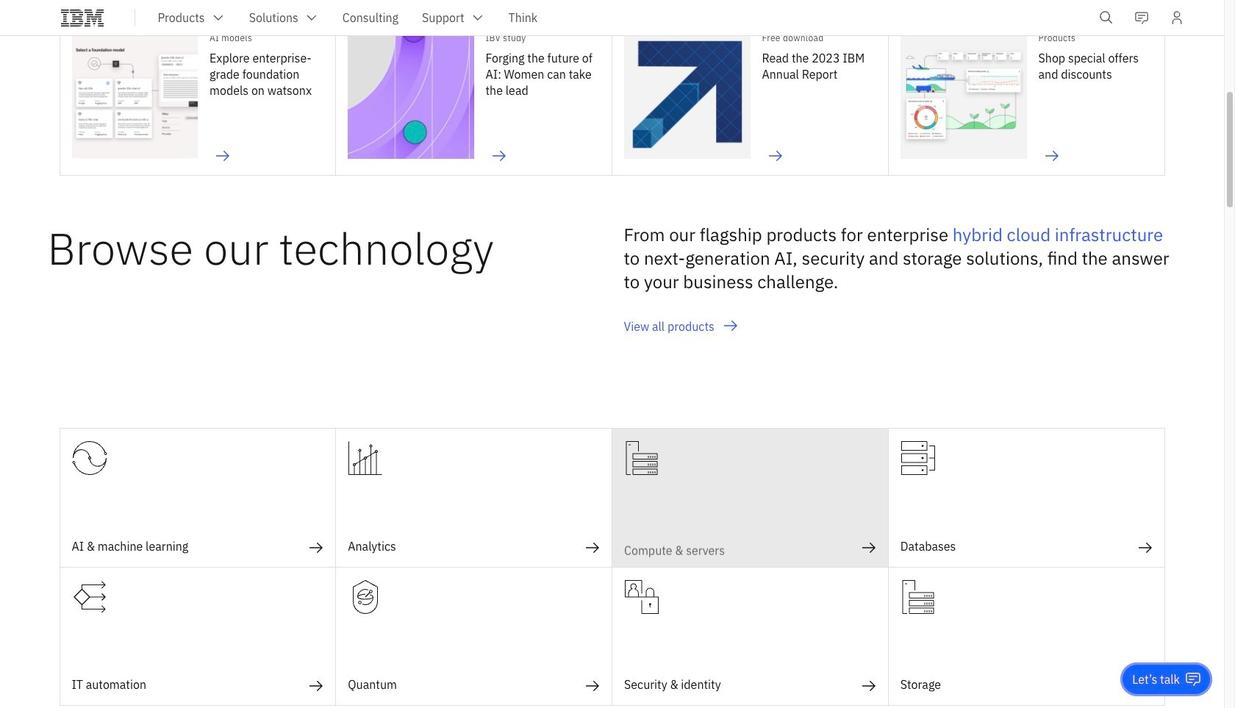 Task type: locate. For each thing, give the bounding box(es) containing it.
let's talk element
[[1133, 672, 1180, 688]]



